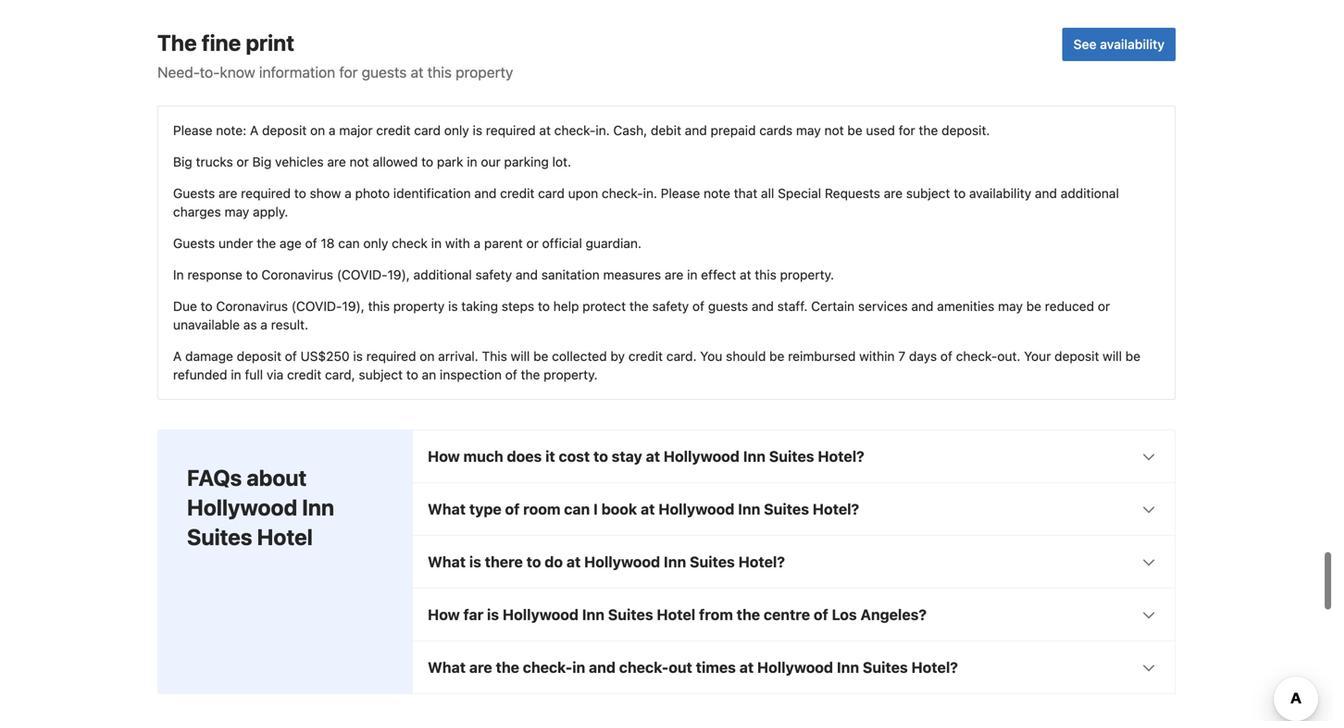 Task type: describe. For each thing, give the bounding box(es) containing it.
what is there to do at hollywood inn suites hotel?
[[428, 553, 785, 571]]

trucks
[[196, 154, 233, 169]]

of left the 18
[[305, 235, 317, 251]]

hotel? up "centre"
[[738, 553, 785, 571]]

the inside dropdown button
[[496, 658, 519, 676]]

used
[[866, 122, 895, 138]]

a right the with
[[474, 235, 481, 251]]

safety inside "due to coronavirus (covid-19), this property is taking steps to help protect the safety of guests and staff. certain services and amenities may be reduced or unavailable as a result."
[[652, 298, 689, 314]]

of down result.
[[285, 348, 297, 364]]

under
[[219, 235, 253, 251]]

photo
[[355, 185, 390, 201]]

to left show at the left top of page
[[294, 185, 306, 201]]

accordion control element
[[412, 429, 1176, 694]]

in inside a damage deposit of us$250 is required on arrival. this will be collected by credit card. you should be reimbursed within 7 days of check-out. your deposit will be refunded in full via credit card, subject to an inspection of the property.
[[231, 367, 241, 382]]

0 horizontal spatial in.
[[596, 122, 610, 138]]

how far is hollywood inn suites hotel from the centre of los angeles?
[[428, 606, 927, 623]]

at right "times"
[[739, 658, 754, 676]]

do
[[545, 553, 563, 571]]

0 horizontal spatial on
[[310, 122, 325, 138]]

hotel inside faqs about hollywood inn suites hotel
[[257, 524, 313, 550]]

days
[[909, 348, 937, 364]]

i
[[593, 500, 598, 518]]

reduced
[[1045, 298, 1094, 314]]

coronavirus inside "due to coronavirus (covid-19), this property is taking steps to help protect the safety of guests and staff. certain services and amenities may be reduced or unavailable as a result."
[[216, 298, 288, 314]]

card,
[[325, 367, 355, 382]]

the
[[157, 29, 197, 55]]

inn inside "dropdown button"
[[582, 606, 605, 623]]

all
[[761, 185, 774, 201]]

credit right by
[[628, 348, 663, 364]]

2 big from the left
[[252, 154, 272, 169]]

is up "our"
[[473, 122, 482, 138]]

prepaid
[[711, 122, 756, 138]]

1 vertical spatial or
[[526, 235, 539, 251]]

0 vertical spatial property.
[[780, 267, 834, 282]]

on inside a damage deposit of us$250 is required on arrival. this will be collected by credit card. you should be reimbursed within 7 days of check-out. your deposit will be refunded in full via credit card, subject to an inspection of the property.
[[420, 348, 435, 364]]

check- inside guests are required to show a photo identification and credit card upon check-in. please note that all special requests are subject to availability and additional charges may apply.
[[602, 185, 643, 201]]

1 horizontal spatial may
[[796, 122, 821, 138]]

at right stay
[[646, 447, 660, 465]]

a inside a damage deposit of us$250 is required on arrival. this will be collected by credit card. you should be reimbursed within 7 days of check-out. your deposit will be refunded in full via credit card, subject to an inspection of the property.
[[173, 348, 182, 364]]

1 vertical spatial not
[[350, 154, 369, 169]]

major
[[339, 122, 373, 138]]

collected
[[552, 348, 607, 364]]

be inside "due to coronavirus (covid-19), this property is taking steps to help protect the safety of guests and staff. certain services and amenities may be reduced or unavailable as a result."
[[1026, 298, 1041, 314]]

hollywood down how far is hollywood inn suites hotel from the centre of los angeles? "dropdown button"
[[757, 658, 833, 676]]

park
[[437, 154, 463, 169]]

19), inside "due to coronavirus (covid-19), this property is taking steps to help protect the safety of guests and staff. certain services and amenities may be reduced or unavailable as a result."
[[342, 298, 365, 314]]

requests
[[825, 185, 880, 201]]

how much does it cost to stay at hollywood inn suites hotel? button
[[413, 430, 1175, 482]]

the fine print need-to-know information for guests at this property
[[157, 29, 513, 81]]

hollywood down how much does it cost to stay at hollywood inn suites hotel?
[[658, 500, 734, 518]]

a left major
[[329, 122, 336, 138]]

subject inside a damage deposit of us$250 is required on arrival. this will be collected by credit card. you should be reimbursed within 7 days of check-out. your deposit will be refunded in full via credit card, subject to an inspection of the property.
[[359, 367, 403, 382]]

property inside "due to coronavirus (covid-19), this property is taking steps to help protect the safety of guests and staff. certain services and amenities may be reduced or unavailable as a result."
[[393, 298, 445, 314]]

please note: a deposit on a major credit card only is required at check-in. cash, debit and prepaid cards may not be used for the deposit.
[[173, 122, 990, 138]]

note:
[[216, 122, 246, 138]]

steps
[[502, 298, 534, 314]]

are right requests
[[884, 185, 903, 201]]

property. inside a damage deposit of us$250 is required on arrival. this will be collected by credit card. you should be reimbursed within 7 days of check-out. your deposit will be refunded in full via credit card, subject to an inspection of the property.
[[544, 367, 598, 382]]

in
[[173, 267, 184, 282]]

full
[[245, 367, 263, 382]]

by
[[610, 348, 625, 364]]

what are the check-in and check-out times at hollywood inn suites hotel? button
[[413, 641, 1175, 693]]

faqs about hollywood inn suites hotel
[[187, 465, 334, 550]]

of down the this
[[505, 367, 517, 382]]

guests inside "due to coronavirus (covid-19), this property is taking steps to help protect the safety of guests and staff. certain services and amenities may be reduced or unavailable as a result."
[[708, 298, 748, 314]]

parent
[[484, 235, 523, 251]]

cards
[[759, 122, 793, 138]]

how for how far is hollywood inn suites hotel from the centre of los angeles?
[[428, 606, 460, 623]]

it
[[545, 447, 555, 465]]

allowed
[[373, 154, 418, 169]]

how much does it cost to stay at hollywood inn suites hotel?
[[428, 447, 864, 465]]

lot.
[[552, 154, 571, 169]]

for inside "the fine print need-to-know information for guests at this property"
[[339, 63, 358, 81]]

are down the trucks
[[219, 185, 237, 201]]

measures
[[603, 267, 661, 282]]

suites inside 'what are the check-in and check-out times at hollywood inn suites hotel?' dropdown button
[[863, 658, 908, 676]]

an
[[422, 367, 436, 382]]

staff.
[[777, 298, 808, 314]]

the inside "dropdown button"
[[737, 606, 760, 623]]

in inside dropdown button
[[572, 658, 585, 676]]

subject inside guests are required to show a photo identification and credit card upon check-in. please note that all special requests are subject to availability and additional charges may apply.
[[906, 185, 950, 201]]

to left park
[[421, 154, 433, 169]]

damage
[[185, 348, 233, 364]]

effect
[[701, 267, 736, 282]]

a inside "due to coronavirus (covid-19), this property is taking steps to help protect the safety of guests and staff. certain services and amenities may be reduced or unavailable as a result."
[[260, 317, 267, 332]]

age
[[280, 235, 302, 251]]

note
[[704, 185, 730, 201]]

what type of room can i book at hollywood inn suites hotel?
[[428, 500, 859, 518]]

about
[[247, 465, 307, 490]]

know
[[220, 63, 255, 81]]

credit up allowed
[[376, 122, 411, 138]]

hotel inside "dropdown button"
[[657, 606, 695, 623]]

1 big from the left
[[173, 154, 192, 169]]

2 will from the left
[[1103, 348, 1122, 364]]

at right book
[[641, 500, 655, 518]]

need-
[[157, 63, 200, 81]]

what is there to do at hollywood inn suites hotel? button
[[413, 536, 1175, 588]]

arrival.
[[438, 348, 478, 364]]

or inside "due to coronavirus (covid-19), this property is taking steps to help protect the safety of guests and staff. certain services and amenities may be reduced or unavailable as a result."
[[1098, 298, 1110, 314]]

required inside a damage deposit of us$250 is required on arrival. this will be collected by credit card. you should be reimbursed within 7 days of check-out. your deposit will be refunded in full via credit card, subject to an inspection of the property.
[[366, 348, 416, 364]]

suites inside faqs about hollywood inn suites hotel
[[187, 524, 252, 550]]

our
[[481, 154, 501, 169]]

inn down los
[[837, 658, 859, 676]]

stay
[[612, 447, 642, 465]]

guests are required to show a photo identification and credit card upon check-in. please note that all special requests are subject to availability and additional charges may apply.
[[173, 185, 1119, 219]]

upon
[[568, 185, 598, 201]]

what for what type of room can i book at hollywood inn suites hotel?
[[428, 500, 466, 518]]

of inside dropdown button
[[505, 500, 520, 518]]

far
[[463, 606, 483, 623]]

guests for guests under the age of 18 can only check in with a parent or official guardian.
[[173, 235, 215, 251]]

result.
[[271, 317, 308, 332]]

1 will from the left
[[511, 348, 530, 364]]

check- inside a damage deposit of us$250 is required on arrival. this will be collected by credit card. you should be reimbursed within 7 days of check-out. your deposit will be refunded in full via credit card, subject to an inspection of the property.
[[956, 348, 997, 364]]

vehicles
[[275, 154, 324, 169]]

guardian.
[[586, 235, 641, 251]]

much
[[463, 447, 503, 465]]

of right 'days'
[[940, 348, 952, 364]]

credit inside guests are required to show a photo identification and credit card upon check-in. please note that all special requests are subject to availability and additional charges may apply.
[[500, 185, 535, 201]]

7
[[898, 348, 905, 364]]

official
[[542, 235, 582, 251]]

at inside "the fine print need-to-know information for guests at this property"
[[411, 63, 424, 81]]

print
[[246, 29, 294, 55]]

help
[[553, 298, 579, 314]]

that
[[734, 185, 757, 201]]

to left help
[[538, 298, 550, 314]]

out
[[669, 658, 692, 676]]

within
[[859, 348, 895, 364]]

can inside dropdown button
[[564, 500, 590, 518]]

please inside guests are required to show a photo identification and credit card upon check-in. please note that all special requests are subject to availability and additional charges may apply.
[[661, 185, 700, 201]]

at right effect
[[740, 267, 751, 282]]

room
[[523, 500, 560, 518]]

1 horizontal spatial for
[[899, 122, 915, 138]]

suites inside what is there to do at hollywood inn suites hotel? dropdown button
[[690, 553, 735, 571]]

hollywood right stay
[[664, 447, 740, 465]]

0 vertical spatial 19),
[[387, 267, 410, 282]]

hotel? up what is there to do at hollywood inn suites hotel? dropdown button
[[813, 500, 859, 518]]

required inside guests are required to show a photo identification and credit card upon check-in. please note that all special requests are subject to availability and additional charges may apply.
[[241, 185, 291, 201]]



Task type: locate. For each thing, give the bounding box(es) containing it.
big left vehicles
[[252, 154, 272, 169]]

los
[[832, 606, 857, 623]]

0 vertical spatial safety
[[475, 267, 512, 282]]

suites up from
[[690, 553, 735, 571]]

charges
[[173, 204, 221, 219]]

information
[[259, 63, 335, 81]]

may
[[796, 122, 821, 138], [224, 204, 249, 219], [998, 298, 1023, 314]]

a
[[250, 122, 259, 138], [173, 348, 182, 364]]

of left los
[[814, 606, 828, 623]]

0 horizontal spatial availability
[[969, 185, 1031, 201]]

is inside "due to coronavirus (covid-19), this property is taking steps to help protect the safety of guests and staff. certain services and amenities may be reduced or unavailable as a result."
[[448, 298, 458, 314]]

a inside guests are required to show a photo identification and credit card upon check-in. please note that all special requests are subject to availability and additional charges may apply.
[[345, 185, 352, 201]]

suites down faqs
[[187, 524, 252, 550]]

1 vertical spatial in.
[[643, 185, 657, 201]]

hollywood down book
[[584, 553, 660, 571]]

2 horizontal spatial may
[[998, 298, 1023, 314]]

0 horizontal spatial may
[[224, 204, 249, 219]]

2 horizontal spatial required
[[486, 122, 536, 138]]

as
[[243, 317, 257, 332]]

is left "taking" at the top left
[[448, 298, 458, 314]]

2 what from the top
[[428, 553, 466, 571]]

1 vertical spatial may
[[224, 204, 249, 219]]

will right the this
[[511, 348, 530, 364]]

property left "taking" at the top left
[[393, 298, 445, 314]]

be
[[847, 122, 862, 138], [1026, 298, 1041, 314], [533, 348, 548, 364], [769, 348, 784, 364], [1125, 348, 1140, 364]]

hotel down about
[[257, 524, 313, 550]]

in
[[467, 154, 477, 169], [431, 235, 442, 251], [687, 267, 698, 282], [231, 367, 241, 382], [572, 658, 585, 676]]

apply.
[[253, 204, 288, 219]]

0 horizontal spatial subject
[[359, 367, 403, 382]]

may inside guests are required to show a photo identification and credit card upon check-in. please note that all special requests are subject to availability and additional charges may apply.
[[224, 204, 249, 219]]

0 vertical spatial may
[[796, 122, 821, 138]]

book
[[601, 500, 637, 518]]

availability inside guests are required to show a photo identification and credit card upon check-in. please note that all special requests are subject to availability and additional charges may apply.
[[969, 185, 1031, 201]]

safety down measures
[[652, 298, 689, 314]]

1 vertical spatial only
[[363, 235, 388, 251]]

1 horizontal spatial card
[[538, 185, 565, 201]]

1 vertical spatial on
[[420, 348, 435, 364]]

big trucks or big vehicles are not allowed to park in our parking lot.
[[173, 154, 571, 169]]

0 vertical spatial additional
[[1061, 185, 1119, 201]]

1 vertical spatial what
[[428, 553, 466, 571]]

how left much
[[428, 447, 460, 465]]

of inside "dropdown button"
[[814, 606, 828, 623]]

1 vertical spatial 19),
[[342, 298, 365, 314]]

0 horizontal spatial please
[[173, 122, 213, 138]]

0 vertical spatial subject
[[906, 185, 950, 201]]

0 horizontal spatial card
[[414, 122, 441, 138]]

out.
[[997, 348, 1020, 364]]

1 horizontal spatial not
[[824, 122, 844, 138]]

coronavirus
[[262, 267, 333, 282], [216, 298, 288, 314]]

1 horizontal spatial required
[[366, 348, 416, 364]]

to down deposit.
[[954, 185, 966, 201]]

inn up the how far is hollywood inn suites hotel from the centre of los angeles? at the bottom of the page
[[664, 553, 686, 571]]

required right us$250
[[366, 348, 416, 364]]

0 vertical spatial guests
[[173, 185, 215, 201]]

can right the 18
[[338, 235, 360, 251]]

0 vertical spatial only
[[444, 122, 469, 138]]

of
[[305, 235, 317, 251], [692, 298, 704, 314], [285, 348, 297, 364], [940, 348, 952, 364], [505, 367, 517, 382], [505, 500, 520, 518], [814, 606, 828, 623]]

suites down what is there to do at hollywood inn suites hotel?
[[608, 606, 653, 623]]

hotel? up the what type of room can i book at hollywood inn suites hotel? dropdown button
[[818, 447, 864, 465]]

are right measures
[[665, 267, 684, 282]]

card
[[414, 122, 441, 138], [538, 185, 565, 201]]

not left used
[[824, 122, 844, 138]]

are up show at the left top of page
[[327, 154, 346, 169]]

at up the 'parking'
[[539, 122, 551, 138]]

0 horizontal spatial safety
[[475, 267, 512, 282]]

1 vertical spatial property
[[393, 298, 445, 314]]

hollywood inside faqs about hollywood inn suites hotel
[[187, 494, 297, 520]]

required
[[486, 122, 536, 138], [241, 185, 291, 201], [366, 348, 416, 364]]

please up the trucks
[[173, 122, 213, 138]]

angeles?
[[860, 606, 927, 623]]

what inside 'what are the check-in and check-out times at hollywood inn suites hotel?' dropdown button
[[428, 658, 466, 676]]

1 vertical spatial for
[[899, 122, 915, 138]]

1 horizontal spatial a
[[250, 122, 259, 138]]

on up vehicles
[[310, 122, 325, 138]]

1 horizontal spatial will
[[1103, 348, 1122, 364]]

what inside the what type of room can i book at hollywood inn suites hotel? dropdown button
[[428, 500, 466, 518]]

services
[[858, 298, 908, 314]]

parking
[[504, 154, 549, 169]]

1 vertical spatial how
[[428, 606, 460, 623]]

1 vertical spatial property.
[[544, 367, 598, 382]]

2 vertical spatial this
[[368, 298, 390, 314]]

19), up us$250
[[342, 298, 365, 314]]

fine
[[202, 29, 241, 55]]

this
[[427, 63, 452, 81], [755, 267, 777, 282], [368, 298, 390, 314]]

this
[[482, 348, 507, 364]]

you
[[700, 348, 722, 364]]

on up an
[[420, 348, 435, 364]]

see
[[1073, 36, 1097, 52]]

0 vertical spatial not
[[824, 122, 844, 138]]

will right your
[[1103, 348, 1122, 364]]

centre
[[764, 606, 810, 623]]

guests inside guests are required to show a photo identification and credit card upon check-in. please note that all special requests are subject to availability and additional charges may apply.
[[173, 185, 215, 201]]

the inside a damage deposit of us$250 is required on arrival. this will be collected by credit card. you should be reimbursed within 7 days of check-out. your deposit will be refunded in full via credit card, subject to an inspection of the property.
[[521, 367, 540, 382]]

may right amenities
[[998, 298, 1023, 314]]

2 vertical spatial what
[[428, 658, 466, 676]]

2 vertical spatial or
[[1098, 298, 1110, 314]]

suites up the what type of room can i book at hollywood inn suites hotel? dropdown button
[[769, 447, 814, 465]]

to
[[421, 154, 433, 169], [294, 185, 306, 201], [954, 185, 966, 201], [246, 267, 258, 282], [201, 298, 213, 314], [538, 298, 550, 314], [406, 367, 418, 382], [593, 447, 608, 465], [526, 553, 541, 571]]

(covid- inside "due to coronavirus (covid-19), this property is taking steps to help protect the safety of guests and staff. certain services and amenities may be reduced or unavailable as a result."
[[291, 298, 342, 314]]

how inside dropdown button
[[428, 447, 460, 465]]

0 vertical spatial required
[[486, 122, 536, 138]]

0 horizontal spatial this
[[368, 298, 390, 314]]

guests for guests are required to show a photo identification and credit card upon check-in. please note that all special requests are subject to availability and additional charges may apply.
[[173, 185, 215, 201]]

0 horizontal spatial required
[[241, 185, 291, 201]]

cash,
[[613, 122, 647, 138]]

not down major
[[350, 154, 369, 169]]

deposit up full
[[237, 348, 281, 364]]

what for what are the check-in and check-out times at hollywood inn suites hotel?
[[428, 658, 466, 676]]

suites inside how much does it cost to stay at hollywood inn suites hotel? dropdown button
[[769, 447, 814, 465]]

1 vertical spatial card
[[538, 185, 565, 201]]

0 horizontal spatial for
[[339, 63, 358, 81]]

is inside "dropdown button"
[[487, 606, 499, 623]]

0 vertical spatial how
[[428, 447, 460, 465]]

what inside what is there to do at hollywood inn suites hotel? dropdown button
[[428, 553, 466, 571]]

guests up charges
[[173, 185, 215, 201]]

this inside "the fine print need-to-know information for guests at this property"
[[427, 63, 452, 81]]

property.
[[780, 267, 834, 282], [544, 367, 598, 382]]

1 horizontal spatial hotel
[[657, 606, 695, 623]]

2 horizontal spatial or
[[1098, 298, 1110, 314]]

2 horizontal spatial this
[[755, 267, 777, 282]]

0 vertical spatial coronavirus
[[262, 267, 333, 282]]

1 guests from the top
[[173, 185, 215, 201]]

0 horizontal spatial or
[[237, 154, 249, 169]]

what for what is there to do at hollywood inn suites hotel?
[[428, 553, 466, 571]]

deposit.
[[942, 122, 990, 138]]

1 horizontal spatial property
[[456, 63, 513, 81]]

property up "our"
[[456, 63, 513, 81]]

19),
[[387, 267, 410, 282], [342, 298, 365, 314]]

suites inside the what type of room can i book at hollywood inn suites hotel? dropdown button
[[764, 500, 809, 518]]

0 horizontal spatial property.
[[544, 367, 598, 382]]

availability right see
[[1100, 36, 1165, 52]]

0 vertical spatial in.
[[596, 122, 610, 138]]

are inside dropdown button
[[469, 658, 492, 676]]

identification
[[393, 185, 471, 201]]

0 vertical spatial on
[[310, 122, 325, 138]]

3 what from the top
[[428, 658, 466, 676]]

1 vertical spatial this
[[755, 267, 777, 282]]

required up apply.
[[241, 185, 291, 201]]

the
[[919, 122, 938, 138], [257, 235, 276, 251], [629, 298, 649, 314], [521, 367, 540, 382], [737, 606, 760, 623], [496, 658, 519, 676]]

1 vertical spatial (covid-
[[291, 298, 342, 314]]

1 horizontal spatial safety
[[652, 298, 689, 314]]

what are the check-in and check-out times at hollywood inn suites hotel?
[[428, 658, 958, 676]]

guests down effect
[[708, 298, 748, 314]]

deposit up vehicles
[[262, 122, 307, 138]]

in response to coronavirus (covid-19), additional safety and sanitation measures are in effect at this property.
[[173, 267, 834, 282]]

and inside dropdown button
[[589, 658, 616, 676]]

2 guests from the top
[[173, 235, 215, 251]]

is inside dropdown button
[[469, 553, 481, 571]]

1 horizontal spatial only
[[444, 122, 469, 138]]

how far is hollywood inn suites hotel from the centre of los angeles? button
[[413, 589, 1175, 640]]

to down under
[[246, 267, 258, 282]]

at right do
[[566, 553, 581, 571]]

times
[[696, 658, 736, 676]]

0 vertical spatial (covid-
[[337, 267, 387, 282]]

0 vertical spatial card
[[414, 122, 441, 138]]

for right information
[[339, 63, 358, 81]]

please left note on the top right of page
[[661, 185, 700, 201]]

guests inside "the fine print need-to-know information for guests at this property"
[[362, 63, 407, 81]]

property
[[456, 63, 513, 81], [393, 298, 445, 314]]

this inside "due to coronavirus (covid-19), this property is taking steps to help protect the safety of guests and staff. certain services and amenities may be reduced or unavailable as a result."
[[368, 298, 390, 314]]

from
[[699, 606, 733, 623]]

response
[[187, 267, 243, 282]]

1 horizontal spatial 19),
[[387, 267, 410, 282]]

how
[[428, 447, 460, 465], [428, 606, 460, 623]]

subject right the card,
[[359, 367, 403, 382]]

subject down deposit.
[[906, 185, 950, 201]]

can left the i at the bottom left of page
[[564, 500, 590, 518]]

special
[[778, 185, 821, 201]]

via
[[267, 367, 284, 382]]

this down guests under the age of 18 can only check in with a parent or official guardian.
[[368, 298, 390, 314]]

what left there
[[428, 553, 466, 571]]

or right the trucks
[[237, 154, 249, 169]]

only
[[444, 122, 469, 138], [363, 235, 388, 251]]

deposit right your
[[1054, 348, 1099, 364]]

(covid-
[[337, 267, 387, 282], [291, 298, 342, 314]]

at
[[411, 63, 424, 81], [539, 122, 551, 138], [740, 267, 751, 282], [646, 447, 660, 465], [641, 500, 655, 518], [566, 553, 581, 571], [739, 658, 754, 676]]

hotel
[[257, 524, 313, 550], [657, 606, 695, 623]]

0 horizontal spatial not
[[350, 154, 369, 169]]

a up refunded
[[173, 348, 182, 364]]

0 horizontal spatial additional
[[413, 267, 472, 282]]

how for how much does it cost to stay at hollywood inn suites hotel?
[[428, 447, 460, 465]]

card inside guests are required to show a photo identification and credit card upon check-in. please note that all special requests are subject to availability and additional charges may apply.
[[538, 185, 565, 201]]

availability
[[1100, 36, 1165, 52], [969, 185, 1031, 201]]

1 horizontal spatial property.
[[780, 267, 834, 282]]

credit down the 'parking'
[[500, 185, 535, 201]]

only up park
[[444, 122, 469, 138]]

1 horizontal spatial big
[[252, 154, 272, 169]]

coronavirus up as
[[216, 298, 288, 314]]

1 horizontal spatial in.
[[643, 185, 657, 201]]

see availability button
[[1062, 28, 1176, 61]]

1 what from the top
[[428, 500, 466, 518]]

inn down what is there to do at hollywood inn suites hotel?
[[582, 606, 605, 623]]

are down far
[[469, 658, 492, 676]]

hotel? down "angeles?"
[[911, 658, 958, 676]]

1 vertical spatial additional
[[413, 267, 472, 282]]

1 horizontal spatial additional
[[1061, 185, 1119, 201]]

hotel?
[[818, 447, 864, 465], [813, 500, 859, 518], [738, 553, 785, 571], [911, 658, 958, 676]]

due to coronavirus (covid-19), this property is taking steps to help protect the safety of guests and staff. certain services and amenities may be reduced or unavailable as a result.
[[173, 298, 1110, 332]]

0 horizontal spatial 19),
[[342, 298, 365, 314]]

what
[[428, 500, 466, 518], [428, 553, 466, 571], [428, 658, 466, 676]]

0 vertical spatial for
[[339, 63, 358, 81]]

with
[[445, 235, 470, 251]]

0 horizontal spatial only
[[363, 235, 388, 251]]

suites inside how far is hollywood inn suites hotel from the centre of los angeles? "dropdown button"
[[608, 606, 653, 623]]

hollywood inside "dropdown button"
[[503, 606, 579, 623]]

can
[[338, 235, 360, 251], [564, 500, 590, 518]]

0 horizontal spatial will
[[511, 348, 530, 364]]

certain
[[811, 298, 855, 314]]

2 vertical spatial may
[[998, 298, 1023, 314]]

1 horizontal spatial availability
[[1100, 36, 1165, 52]]

there
[[485, 553, 523, 571]]

1 vertical spatial guests
[[708, 298, 748, 314]]

protect
[[582, 298, 626, 314]]

to left do
[[526, 553, 541, 571]]

or right reduced
[[1098, 298, 1110, 314]]

how left far
[[428, 606, 460, 623]]

0 vertical spatial guests
[[362, 63, 407, 81]]

(covid- down guests under the age of 18 can only check in with a parent or official guardian.
[[337, 267, 387, 282]]

unavailable
[[173, 317, 240, 332]]

2 how from the top
[[428, 606, 460, 623]]

the inside "due to coronavirus (covid-19), this property is taking steps to help protect the safety of guests and staff. certain services and amenities may be reduced or unavailable as a result."
[[629, 298, 649, 314]]

1 horizontal spatial or
[[526, 235, 539, 251]]

reimbursed
[[788, 348, 856, 364]]

in. inside guests are required to show a photo identification and credit card upon check-in. please note that all special requests are subject to availability and additional charges may apply.
[[643, 185, 657, 201]]

1 horizontal spatial can
[[564, 500, 590, 518]]

property. down collected
[[544, 367, 598, 382]]

a right show at the left top of page
[[345, 185, 352, 201]]

due
[[173, 298, 197, 314]]

0 vertical spatial can
[[338, 235, 360, 251]]

additional inside guests are required to show a photo identification and credit card upon check-in. please note that all special requests are subject to availability and additional charges may apply.
[[1061, 185, 1119, 201]]

a right as
[[260, 317, 267, 332]]

1 horizontal spatial subject
[[906, 185, 950, 201]]

0 horizontal spatial big
[[173, 154, 192, 169]]

0 horizontal spatial guests
[[362, 63, 407, 81]]

0 vertical spatial what
[[428, 500, 466, 518]]

0 horizontal spatial can
[[338, 235, 360, 251]]

in. down debit
[[643, 185, 657, 201]]

amenities
[[937, 298, 994, 314]]

to inside a damage deposit of us$250 is required on arrival. this will be collected by credit card. you should be reimbursed within 7 days of check-out. your deposit will be refunded in full via credit card, subject to an inspection of the property.
[[406, 367, 418, 382]]

check-
[[554, 122, 596, 138], [602, 185, 643, 201], [956, 348, 997, 364], [523, 658, 572, 676], [619, 658, 669, 676]]

0 vertical spatial a
[[250, 122, 259, 138]]

may up under
[[224, 204, 249, 219]]

to-
[[200, 63, 220, 81]]

is inside a damage deposit of us$250 is required on arrival. this will be collected by credit card. you should be reimbursed within 7 days of check-out. your deposit will be refunded in full via credit card, subject to an inspection of the property.
[[353, 348, 363, 364]]

of inside "due to coronavirus (covid-19), this property is taking steps to help protect the safety of guests and staff. certain services and amenities may be reduced or unavailable as a result."
[[692, 298, 704, 314]]

may inside "due to coronavirus (covid-19), this property is taking steps to help protect the safety of guests and staff. certain services and amenities may be reduced or unavailable as a result."
[[998, 298, 1023, 314]]

of right type
[[505, 500, 520, 518]]

1 how from the top
[[428, 447, 460, 465]]

your
[[1024, 348, 1051, 364]]

0 horizontal spatial a
[[173, 348, 182, 364]]

guests down charges
[[173, 235, 215, 251]]

inn up the what type of room can i book at hollywood inn suites hotel? dropdown button
[[743, 447, 766, 465]]

additional
[[1061, 185, 1119, 201], [413, 267, 472, 282]]

availability down deposit.
[[969, 185, 1031, 201]]

what type of room can i book at hollywood inn suites hotel? button
[[413, 483, 1175, 535]]

required up the 'parking'
[[486, 122, 536, 138]]

0 horizontal spatial property
[[393, 298, 445, 314]]

1 horizontal spatial guests
[[708, 298, 748, 314]]

0 vertical spatial hotel
[[257, 524, 313, 550]]

how inside "dropdown button"
[[428, 606, 460, 623]]

credit
[[376, 122, 411, 138], [500, 185, 535, 201], [628, 348, 663, 364], [287, 367, 321, 382]]

inn down about
[[302, 494, 334, 520]]

credit down us$250
[[287, 367, 321, 382]]

to up unavailable
[[201, 298, 213, 314]]

suites
[[769, 447, 814, 465], [764, 500, 809, 518], [187, 524, 252, 550], [690, 553, 735, 571], [608, 606, 653, 623], [863, 658, 908, 676]]

is up the card,
[[353, 348, 363, 364]]

hollywood down do
[[503, 606, 579, 623]]

taking
[[461, 298, 498, 314]]

check
[[392, 235, 428, 251]]

card up park
[[414, 122, 441, 138]]

1 vertical spatial availability
[[969, 185, 1031, 201]]

1 horizontal spatial this
[[427, 63, 452, 81]]

debit
[[651, 122, 681, 138]]

is right far
[[487, 606, 499, 623]]

inspection
[[440, 367, 502, 382]]

1 vertical spatial a
[[173, 348, 182, 364]]

faqs
[[187, 465, 242, 490]]

1 vertical spatial required
[[241, 185, 291, 201]]

0 vertical spatial property
[[456, 63, 513, 81]]

at up allowed
[[411, 63, 424, 81]]

property inside "the fine print need-to-know information for guests at this property"
[[456, 63, 513, 81]]

of down effect
[[692, 298, 704, 314]]

card.
[[666, 348, 697, 364]]

inn up what is there to do at hollywood inn suites hotel? dropdown button
[[738, 500, 760, 518]]

0 vertical spatial this
[[427, 63, 452, 81]]

inn inside faqs about hollywood inn suites hotel
[[302, 494, 334, 520]]

a right note: on the left top of page
[[250, 122, 259, 138]]

0 vertical spatial or
[[237, 154, 249, 169]]

to left stay
[[593, 447, 608, 465]]

only left check in the left of the page
[[363, 235, 388, 251]]

1 vertical spatial hotel
[[657, 606, 695, 623]]

1 vertical spatial safety
[[652, 298, 689, 314]]

is left there
[[469, 553, 481, 571]]

a damage deposit of us$250 is required on arrival. this will be collected by credit card. you should be reimbursed within 7 days of check-out. your deposit will be refunded in full via credit card, subject to an inspection of the property.
[[173, 348, 1140, 382]]

hotel left from
[[657, 606, 695, 623]]

cost
[[559, 447, 590, 465]]

1 vertical spatial can
[[564, 500, 590, 518]]

what down far
[[428, 658, 466, 676]]

safety down 'parent'
[[475, 267, 512, 282]]

0 vertical spatial availability
[[1100, 36, 1165, 52]]

availability inside button
[[1100, 36, 1165, 52]]

guests under the age of 18 can only check in with a parent or official guardian.
[[173, 235, 641, 251]]



Task type: vqa. For each thing, say whether or not it's contained in the screenshot.
'check-'
yes



